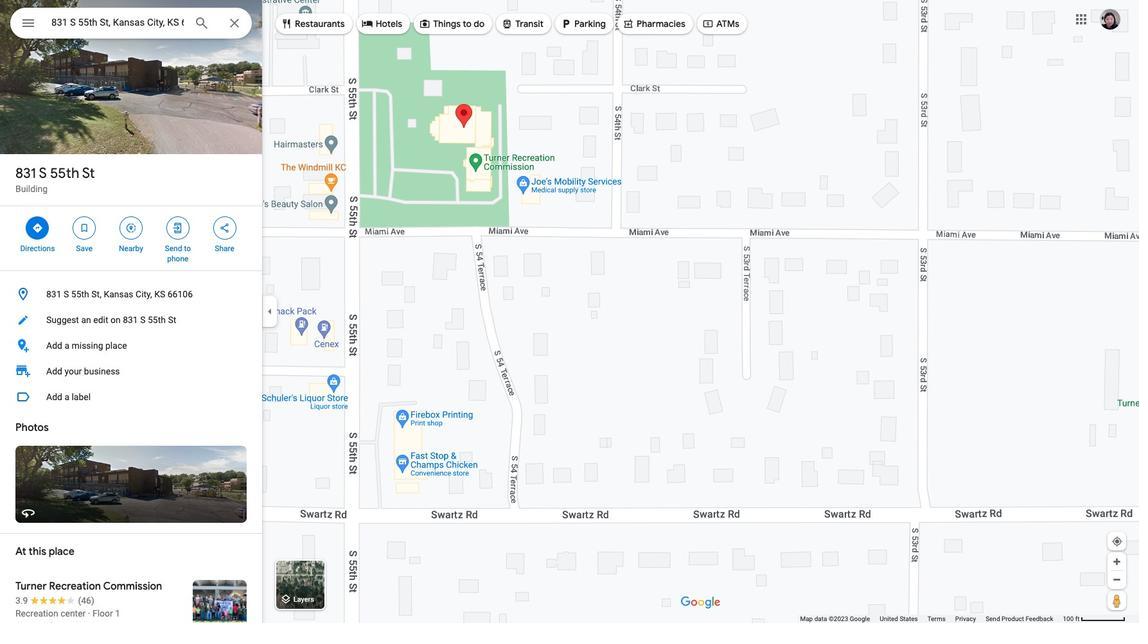Task type: vqa. For each thing, say whether or not it's contained in the screenshot.
s to the middle
yes



Task type: locate. For each thing, give the bounding box(es) containing it.
a inside button
[[65, 392, 69, 402]]


[[219, 221, 231, 235]]

831 s 55th st, kansas city, ks 66106 button
[[0, 282, 262, 307]]


[[172, 221, 184, 235]]

 transit
[[502, 17, 544, 31]]

2 horizontal spatial s
[[140, 315, 146, 325]]

1 vertical spatial s
[[64, 289, 69, 300]]

map data ©2023 google
[[801, 616, 871, 623]]

s for st,
[[64, 289, 69, 300]]

zoom in image
[[1113, 557, 1122, 567]]

city,
[[136, 289, 152, 300]]

send inside send to phone
[[165, 244, 182, 253]]

2 a from the top
[[65, 392, 69, 402]]

2 horizontal spatial 831
[[123, 315, 138, 325]]

your
[[65, 366, 82, 377]]

1 a from the top
[[65, 341, 69, 351]]

things
[[433, 18, 461, 30]]

to
[[463, 18, 472, 30], [184, 244, 191, 253]]


[[623, 17, 635, 31]]

0 vertical spatial s
[[39, 165, 47, 183]]

1 horizontal spatial place
[[105, 341, 127, 351]]

1 horizontal spatial st
[[168, 315, 176, 325]]

atms
[[717, 18, 740, 30]]

0 vertical spatial add
[[46, 341, 62, 351]]

united states button
[[880, 615, 919, 624]]

2 add from the top
[[46, 366, 62, 377]]

st
[[82, 165, 95, 183], [168, 315, 176, 325]]

55th left the st,
[[71, 289, 89, 300]]

·
[[88, 609, 90, 619]]


[[125, 221, 137, 235]]

831 up the suggest
[[46, 289, 61, 300]]

0 horizontal spatial s
[[39, 165, 47, 183]]

2 vertical spatial 55th
[[148, 315, 166, 325]]

0 vertical spatial send
[[165, 244, 182, 253]]

2 vertical spatial s
[[140, 315, 146, 325]]

s up the suggest
[[64, 289, 69, 300]]

 restaurants
[[281, 17, 345, 31]]

100
[[1064, 616, 1074, 623]]

831 right on
[[123, 315, 138, 325]]

2 vertical spatial add
[[46, 392, 62, 402]]

1 vertical spatial a
[[65, 392, 69, 402]]

place down on
[[105, 341, 127, 351]]

recreation center · floor 1
[[15, 609, 120, 619]]

1 vertical spatial send
[[986, 616, 1001, 623]]

None field
[[51, 15, 184, 30]]

s up building
[[39, 165, 47, 183]]

kansas
[[104, 289, 133, 300]]

1 vertical spatial add
[[46, 366, 62, 377]]

terms button
[[928, 615, 946, 624]]

add left your
[[46, 366, 62, 377]]

831 s 55th st, kansas city, ks 66106
[[46, 289, 193, 300]]

map
[[801, 616, 813, 623]]

55th down ks
[[148, 315, 166, 325]]

a left the missing
[[65, 341, 69, 351]]

1 vertical spatial 55th
[[71, 289, 89, 300]]

831 S 55th St, Kansas City, KS 66106 field
[[10, 8, 252, 39]]

add a label button
[[0, 384, 262, 410]]

a for missing
[[65, 341, 69, 351]]

on
[[111, 315, 121, 325]]

831 s 55th st building
[[15, 165, 95, 194]]

recreation down 3.9
[[15, 609, 58, 619]]

55th inside 831 s 55th st building
[[50, 165, 79, 183]]

building
[[15, 184, 48, 194]]

states
[[900, 616, 919, 623]]

add inside button
[[46, 392, 62, 402]]

1 vertical spatial place
[[49, 546, 74, 559]]

a for label
[[65, 392, 69, 402]]

2 vertical spatial 831
[[123, 315, 138, 325]]

hotels
[[376, 18, 403, 30]]

a inside button
[[65, 341, 69, 351]]


[[502, 17, 513, 31]]

add
[[46, 341, 62, 351], [46, 366, 62, 377], [46, 392, 62, 402]]

suggest
[[46, 315, 79, 325]]

st up 
[[82, 165, 95, 183]]

at this place
[[15, 546, 74, 559]]

add inside button
[[46, 341, 62, 351]]

0 vertical spatial 55th
[[50, 165, 79, 183]]

photos
[[15, 422, 49, 435]]

st inside 831 s 55th st building
[[82, 165, 95, 183]]

phone
[[167, 255, 189, 264]]

add for add a label
[[46, 392, 62, 402]]

st inside suggest an edit on 831 s 55th st button
[[168, 315, 176, 325]]

0 vertical spatial place
[[105, 341, 127, 351]]

55th for st
[[50, 165, 79, 183]]

1 vertical spatial st
[[168, 315, 176, 325]]

100 ft button
[[1064, 616, 1126, 623]]

place inside add a missing place button
[[105, 341, 127, 351]]

turner
[[15, 581, 47, 593]]

add left label
[[46, 392, 62, 402]]

send
[[165, 244, 182, 253], [986, 616, 1001, 623]]

data
[[815, 616, 828, 623]]

to left do at left
[[463, 18, 472, 30]]

55th
[[50, 165, 79, 183], [71, 289, 89, 300], [148, 315, 166, 325]]

0 vertical spatial st
[[82, 165, 95, 183]]

none field inside 831 s 55th st, kansas city, ks 66106 field
[[51, 15, 184, 30]]


[[561, 17, 572, 31]]

this
[[29, 546, 46, 559]]

send up phone
[[165, 244, 182, 253]]

footer
[[801, 615, 1064, 624]]

1 vertical spatial recreation
[[15, 609, 58, 619]]

recreation up (46)
[[49, 581, 101, 593]]

1 vertical spatial to
[[184, 244, 191, 253]]

a left label
[[65, 392, 69, 402]]

55th inside "button"
[[71, 289, 89, 300]]

831
[[15, 165, 36, 183], [46, 289, 61, 300], [123, 315, 138, 325]]


[[32, 221, 43, 235]]

place right this
[[49, 546, 74, 559]]

s inside 831 s 55th st building
[[39, 165, 47, 183]]

1 horizontal spatial s
[[64, 289, 69, 300]]

0 horizontal spatial st
[[82, 165, 95, 183]]

 things to do
[[419, 17, 485, 31]]

0 horizontal spatial to
[[184, 244, 191, 253]]

footer containing map data ©2023 google
[[801, 615, 1064, 624]]

s inside "button"
[[64, 289, 69, 300]]

3 add from the top
[[46, 392, 62, 402]]

s inside button
[[140, 315, 146, 325]]

831 inside "button"
[[46, 289, 61, 300]]


[[703, 17, 714, 31]]

a
[[65, 341, 69, 351], [65, 392, 69, 402]]

send inside button
[[986, 616, 1001, 623]]

s for st
[[39, 165, 47, 183]]

831 inside 831 s 55th st building
[[15, 165, 36, 183]]

st down the 66106
[[168, 315, 176, 325]]

united
[[880, 616, 899, 623]]

directions
[[20, 244, 55, 253]]

suggest an edit on 831 s 55th st button
[[0, 307, 262, 333]]

1 horizontal spatial 831
[[46, 289, 61, 300]]

collapse side panel image
[[263, 305, 277, 319]]

center
[[61, 609, 86, 619]]

privacy
[[956, 616, 977, 623]]

to up phone
[[184, 244, 191, 253]]

1 vertical spatial 831
[[46, 289, 61, 300]]

add for add a missing place
[[46, 341, 62, 351]]

0 vertical spatial recreation
[[49, 581, 101, 593]]

55th for st,
[[71, 289, 89, 300]]

label
[[72, 392, 91, 402]]

0 vertical spatial to
[[463, 18, 472, 30]]

united states
[[880, 616, 919, 623]]

831 up building
[[15, 165, 36, 183]]

edit
[[93, 315, 108, 325]]

s
[[39, 165, 47, 183], [64, 289, 69, 300], [140, 315, 146, 325]]

0 horizontal spatial send
[[165, 244, 182, 253]]

send left product
[[986, 616, 1001, 623]]

add down the suggest
[[46, 341, 62, 351]]

0 vertical spatial a
[[65, 341, 69, 351]]

add your business
[[46, 366, 120, 377]]

add for add your business
[[46, 366, 62, 377]]

s down city,
[[140, 315, 146, 325]]

1 horizontal spatial to
[[463, 18, 472, 30]]

recreation
[[49, 581, 101, 593], [15, 609, 58, 619]]

an
[[81, 315, 91, 325]]

0 horizontal spatial 831
[[15, 165, 36, 183]]

55th up 
[[50, 165, 79, 183]]

0 horizontal spatial place
[[49, 546, 74, 559]]

0 vertical spatial 831
[[15, 165, 36, 183]]

1 add from the top
[[46, 341, 62, 351]]

1 horizontal spatial send
[[986, 616, 1001, 623]]

privacy button
[[956, 615, 977, 624]]


[[21, 14, 36, 32]]



Task type: describe. For each thing, give the bounding box(es) containing it.
831 s 55th st main content
[[0, 0, 262, 624]]

google
[[850, 616, 871, 623]]

do
[[474, 18, 485, 30]]

missing
[[72, 341, 103, 351]]

to inside the  things to do
[[463, 18, 472, 30]]

831 inside button
[[123, 315, 138, 325]]

nearby
[[119, 244, 143, 253]]

add a label
[[46, 392, 91, 402]]

3.9 stars 46 reviews image
[[15, 595, 94, 608]]

commission
[[103, 581, 162, 593]]


[[362, 17, 373, 31]]

terms
[[928, 616, 946, 623]]

business
[[84, 366, 120, 377]]

actions for 831 s 55th st region
[[0, 206, 262, 271]]

st,
[[91, 289, 102, 300]]

 atms
[[703, 17, 740, 31]]

zoom out image
[[1113, 575, 1122, 585]]


[[419, 17, 431, 31]]

100 ft
[[1064, 616, 1080, 623]]

 pharmacies
[[623, 17, 686, 31]]

(46)
[[78, 596, 94, 606]]

show your location image
[[1112, 536, 1124, 548]]

send for send to phone
[[165, 244, 182, 253]]

send for send product feedback
[[986, 616, 1001, 623]]

add a missing place button
[[0, 333, 262, 359]]

831 for st
[[15, 165, 36, 183]]


[[79, 221, 90, 235]]

send product feedback button
[[986, 615, 1054, 624]]

product
[[1002, 616, 1025, 623]]

show street view coverage image
[[1108, 591, 1127, 611]]

transit
[[516, 18, 544, 30]]

ks
[[154, 289, 165, 300]]

66106
[[168, 289, 193, 300]]

©2023
[[829, 616, 849, 623]]

add a missing place
[[46, 341, 127, 351]]

 hotels
[[362, 17, 403, 31]]

 button
[[10, 8, 46, 41]]

3.9
[[15, 596, 28, 606]]

save
[[76, 244, 93, 253]]

google maps element
[[0, 0, 1140, 624]]

send to phone
[[165, 244, 191, 264]]

to inside send to phone
[[184, 244, 191, 253]]

at
[[15, 546, 26, 559]]

 search field
[[10, 8, 252, 41]]

pharmacies
[[637, 18, 686, 30]]

floor
[[93, 609, 113, 619]]

google account: michele murakami  
(michele.murakami@adept.ai) image
[[1101, 9, 1121, 29]]

feedback
[[1026, 616, 1054, 623]]

add your business link
[[0, 359, 262, 384]]

55th inside button
[[148, 315, 166, 325]]

layers
[[294, 596, 314, 605]]

restaurants
[[295, 18, 345, 30]]

1
[[115, 609, 120, 619]]


[[281, 17, 293, 31]]

parking
[[575, 18, 606, 30]]

share
[[215, 244, 235, 253]]

footer inside "google maps" element
[[801, 615, 1064, 624]]

turner recreation commission
[[15, 581, 162, 593]]

suggest an edit on 831 s 55th st
[[46, 315, 176, 325]]

send product feedback
[[986, 616, 1054, 623]]

 parking
[[561, 17, 606, 31]]

ft
[[1076, 616, 1080, 623]]

831 for st,
[[46, 289, 61, 300]]



